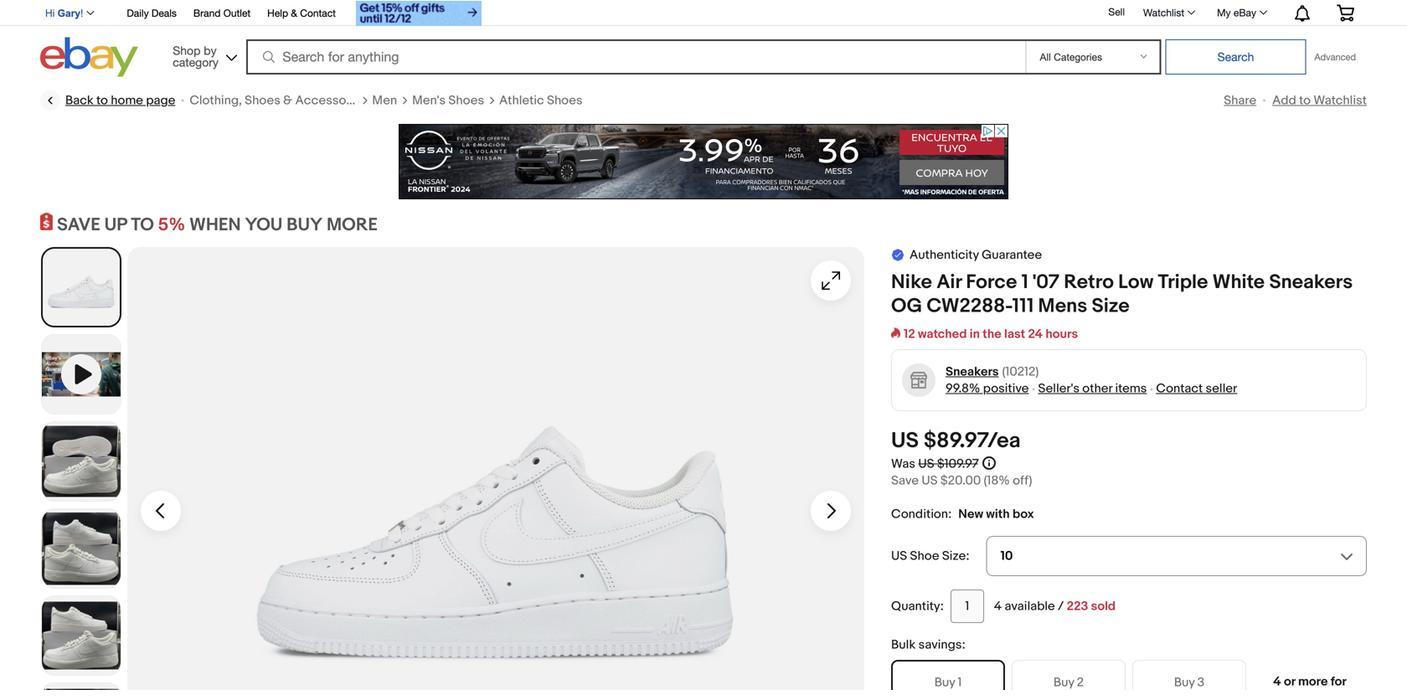 Task type: vqa. For each thing, say whether or not it's contained in the screenshot.
Guarantee
yes



Task type: locate. For each thing, give the bounding box(es) containing it.
for
[[1331, 675, 1347, 690]]

to
[[131, 214, 154, 236]]

shoes
[[245, 93, 280, 108], [449, 93, 484, 108], [547, 93, 583, 108]]

athletic shoes link
[[499, 92, 583, 109]]

bulk savings:
[[891, 638, 966, 653]]

to for back
[[96, 93, 108, 108]]

sneakers link
[[946, 364, 999, 380]]

picture 1 of 7 image
[[43, 249, 120, 326]]

positive
[[983, 381, 1029, 396]]

air
[[937, 271, 962, 295]]

4 right quantity: text field
[[994, 599, 1002, 614]]

1 to from the left
[[96, 93, 108, 108]]

us
[[891, 428, 919, 454], [919, 457, 935, 472], [922, 473, 938, 488], [891, 549, 908, 564]]

4 left or
[[1274, 675, 1282, 690]]

condition:
[[891, 507, 952, 522]]

0 horizontal spatial to
[[96, 93, 108, 108]]

seller's
[[1038, 381, 1080, 396]]

brand outlet link
[[193, 5, 251, 23]]

sell link
[[1101, 6, 1133, 18]]

Search for anything text field
[[249, 41, 1023, 73]]

4
[[994, 599, 1002, 614], [1274, 675, 1282, 690]]

sneakers up 99.8%
[[946, 365, 999, 380]]

4 inside 4 or more for
[[1274, 675, 1282, 690]]

sell
[[1109, 6, 1125, 18]]

picture 2 of 7 image
[[42, 422, 121, 501]]

add to watchlist link
[[1273, 93, 1367, 108]]

shop
[[173, 44, 201, 57]]

us shoe size
[[891, 549, 966, 564]]

0 horizontal spatial 4
[[994, 599, 1002, 614]]

contact left seller
[[1156, 381, 1203, 396]]

back to home page
[[65, 93, 175, 108]]

seller's other items
[[1038, 381, 1147, 396]]

retro
[[1064, 271, 1114, 295]]

1 horizontal spatial to
[[1300, 93, 1311, 108]]

my ebay link
[[1208, 3, 1275, 23]]

contact right help
[[300, 7, 336, 19]]

$20.00
[[941, 473, 981, 488]]

1 horizontal spatial contact
[[1156, 381, 1203, 396]]

1 horizontal spatial 4
[[1274, 675, 1282, 690]]

shoes right men's
[[449, 93, 484, 108]]

1 vertical spatial 4
[[1274, 675, 1282, 690]]

authenticity guarantee
[[910, 248, 1042, 263]]

1 shoes from the left
[[245, 93, 280, 108]]

0 horizontal spatial shoes
[[245, 93, 280, 108]]

off)
[[1013, 473, 1033, 488]]

picture 4 of 7 image
[[42, 597, 121, 675]]

advertisement region
[[399, 124, 1009, 199]]

low
[[1119, 271, 1154, 295]]

nike
[[891, 271, 932, 295]]

sneakers right white
[[1270, 271, 1353, 295]]

watchlist
[[1144, 7, 1185, 18], [1314, 93, 1367, 108]]

2 horizontal spatial shoes
[[547, 93, 583, 108]]

sneakers (10212)
[[946, 365, 1039, 380]]

0 vertical spatial &
[[291, 7, 297, 19]]

brand
[[193, 7, 221, 19]]

sneakers
[[1270, 271, 1353, 295], [946, 365, 999, 380]]

!
[[80, 8, 83, 19]]

(10212)
[[1002, 365, 1039, 380]]

the
[[983, 327, 1002, 342]]

buy
[[287, 214, 323, 236]]

watched
[[918, 327, 967, 342]]

watchlist right sell link
[[1144, 7, 1185, 18]]

to
[[96, 93, 108, 108], [1300, 93, 1311, 108]]

& right help
[[291, 7, 297, 19]]

0 horizontal spatial contact
[[300, 7, 336, 19]]

223
[[1067, 599, 1089, 614]]

to right add
[[1300, 93, 1311, 108]]

1 vertical spatial size
[[942, 549, 966, 564]]

mens
[[1038, 295, 1088, 318]]

authenticity
[[910, 248, 979, 263]]

size
[[1092, 295, 1130, 318], [942, 549, 966, 564]]

men
[[372, 93, 397, 108]]

1 horizontal spatial shoes
[[449, 93, 484, 108]]

none submit inside shop by category banner
[[1166, 39, 1307, 75]]

None submit
[[1166, 39, 1307, 75]]

get an extra 15% off image
[[356, 1, 482, 26]]

size inside nike air force 1 '07 retro low triple white sneakers og cw2288-111 mens size
[[1092, 295, 1130, 318]]

to right back
[[96, 93, 108, 108]]

advanced link
[[1307, 40, 1365, 74]]

& left accessories
[[283, 93, 292, 108]]

&
[[291, 7, 297, 19], [283, 93, 292, 108]]

white
[[1213, 271, 1265, 295]]

0 vertical spatial size
[[1092, 295, 1130, 318]]

shoes right 'athletic'
[[547, 93, 583, 108]]

'07
[[1033, 271, 1060, 295]]

help & contact link
[[267, 5, 336, 23]]

0 vertical spatial sneakers
[[1270, 271, 1353, 295]]

2 to from the left
[[1300, 93, 1311, 108]]

with
[[986, 507, 1010, 522]]

us right was
[[919, 457, 935, 472]]

help
[[267, 7, 288, 19]]

0 vertical spatial contact
[[300, 7, 336, 19]]

0 vertical spatial watchlist
[[1144, 7, 1185, 18]]

0 horizontal spatial watchlist
[[1144, 7, 1185, 18]]

bulk
[[891, 638, 916, 653]]

text__icon image
[[891, 248, 905, 261]]

111
[[1013, 295, 1034, 318]]

& inside account navigation
[[291, 7, 297, 19]]

gary
[[58, 8, 80, 19]]

size right shoe
[[942, 549, 966, 564]]

guarantee
[[982, 248, 1042, 263]]

shoes inside 'link'
[[449, 93, 484, 108]]

99.8%
[[946, 381, 981, 396]]

seller's other items link
[[1038, 381, 1147, 396]]

shoes for clothing,
[[245, 93, 280, 108]]

0 horizontal spatial sneakers
[[946, 365, 999, 380]]

to inside 'link'
[[96, 93, 108, 108]]

daily
[[127, 7, 149, 19]]

brand outlet
[[193, 7, 251, 19]]

quantity:
[[891, 599, 944, 614]]

share
[[1224, 93, 1257, 108]]

3 shoes from the left
[[547, 93, 583, 108]]

0 vertical spatial 4
[[994, 599, 1002, 614]]

help & contact
[[267, 7, 336, 19]]

1 horizontal spatial sneakers
[[1270, 271, 1353, 295]]

category
[[173, 55, 219, 69]]

box
[[1013, 507, 1034, 522]]

1 horizontal spatial size
[[1092, 295, 1130, 318]]

us left shoe
[[891, 549, 908, 564]]

watchlist down advanced
[[1314, 93, 1367, 108]]

1 vertical spatial contact
[[1156, 381, 1203, 396]]

shoes right clothing,
[[245, 93, 280, 108]]

1 horizontal spatial watchlist
[[1314, 93, 1367, 108]]

Quantity: text field
[[951, 590, 984, 623]]

size right mens
[[1092, 295, 1130, 318]]

2 shoes from the left
[[449, 93, 484, 108]]

sneakers inside nike air force 1 '07 retro low triple white sneakers og cw2288-111 mens size
[[1270, 271, 1353, 295]]

/
[[1058, 599, 1064, 614]]



Task type: describe. For each thing, give the bounding box(es) containing it.
1 vertical spatial watchlist
[[1314, 93, 1367, 108]]

0 horizontal spatial size
[[942, 549, 966, 564]]

account navigation
[[36, 0, 1367, 28]]

back to home page link
[[40, 90, 175, 111]]

4 for 4 or more for
[[1274, 675, 1282, 690]]

99.8% positive link
[[946, 381, 1029, 396]]

12
[[904, 327, 915, 342]]

hi
[[45, 8, 55, 19]]

contact seller link
[[1156, 381, 1238, 396]]

24
[[1028, 327, 1043, 342]]

shop by category
[[173, 44, 219, 69]]

clothing, shoes & accessories men
[[190, 93, 397, 108]]

men's
[[412, 93, 446, 108]]

my ebay
[[1217, 7, 1257, 18]]

items
[[1115, 381, 1147, 396]]

4 for 4 available / 223 sold
[[994, 599, 1002, 614]]

page
[[146, 93, 175, 108]]

other
[[1083, 381, 1113, 396]]

back
[[65, 93, 94, 108]]

available
[[1005, 599, 1055, 614]]

triple
[[1158, 271, 1208, 295]]

sneakers image
[[902, 363, 936, 398]]

advanced
[[1315, 52, 1356, 62]]

contact inside help & contact link
[[300, 7, 336, 19]]

share button
[[1224, 93, 1257, 108]]

daily deals link
[[127, 5, 177, 23]]

watchlist inside "link"
[[1144, 7, 1185, 18]]

nike air force 1 '07 retro low triple white sneakers og cw2288-111 mens size
[[891, 271, 1353, 318]]

1 vertical spatial sneakers
[[946, 365, 999, 380]]

athletic shoes
[[499, 93, 583, 108]]

save
[[891, 473, 919, 488]]

us up was
[[891, 428, 919, 454]]

men link
[[372, 92, 397, 109]]

men's shoes link
[[412, 92, 484, 109]]

$109.97
[[937, 457, 978, 472]]

add to watchlist
[[1273, 93, 1367, 108]]

was us $109.97
[[891, 457, 978, 472]]

shop by category button
[[165, 37, 241, 73]]

was
[[891, 457, 916, 472]]

picture 3 of 7 image
[[42, 509, 121, 588]]

more
[[1299, 675, 1328, 690]]

force
[[966, 271, 1017, 295]]

cw2288-
[[927, 295, 1013, 318]]

1 vertical spatial &
[[283, 93, 292, 108]]

contact seller
[[1156, 381, 1238, 396]]

hi gary !
[[45, 8, 83, 19]]

save
[[57, 214, 100, 236]]

to for add
[[1300, 93, 1311, 108]]

save us $20.00 (18% off)
[[891, 473, 1033, 488]]

athletic
[[499, 93, 544, 108]]

us $89.97/ea
[[891, 428, 1021, 454]]

clothing,
[[190, 93, 242, 108]]

99.8% positive
[[946, 381, 1029, 396]]

accessories
[[295, 93, 367, 108]]

my
[[1217, 7, 1231, 18]]

shoes for men's
[[449, 93, 484, 108]]

shop by category banner
[[36, 0, 1367, 81]]

clothing, shoes & accessories link
[[190, 92, 367, 109]]

shoe
[[910, 549, 940, 564]]

nike air force 1 '07 retro low triple white sneakers og cw2288-111 mens size - picture 1 of 7 image
[[127, 247, 865, 690]]

savings:
[[919, 638, 966, 653]]

up
[[104, 214, 127, 236]]

daily deals
[[127, 7, 177, 19]]

you
[[245, 214, 283, 236]]

4 available / 223 sold
[[994, 599, 1116, 614]]

home
[[111, 93, 143, 108]]

by
[[204, 44, 217, 57]]

sold
[[1091, 599, 1116, 614]]

shoes for athletic
[[547, 93, 583, 108]]

1
[[1022, 271, 1029, 295]]

or
[[1284, 675, 1296, 690]]

your shopping cart image
[[1336, 4, 1356, 21]]

4 or more for
[[1274, 675, 1347, 690]]

when
[[189, 214, 241, 236]]

outlet
[[223, 7, 251, 19]]

us down the was us $109.97 on the bottom right of page
[[922, 473, 938, 488]]

add
[[1273, 93, 1297, 108]]

save up to 5% when you buy more
[[57, 214, 378, 236]]

hours
[[1046, 327, 1078, 342]]

more
[[327, 214, 378, 236]]

video 1 of 1 image
[[42, 335, 121, 414]]

in
[[970, 327, 980, 342]]

5%
[[158, 214, 185, 236]]

$89.97/ea
[[924, 428, 1021, 454]]

men's shoes
[[412, 93, 484, 108]]

watchlist link
[[1134, 3, 1203, 23]]

condition: new with box
[[891, 507, 1034, 522]]

og
[[891, 295, 923, 318]]

(18%
[[984, 473, 1010, 488]]



